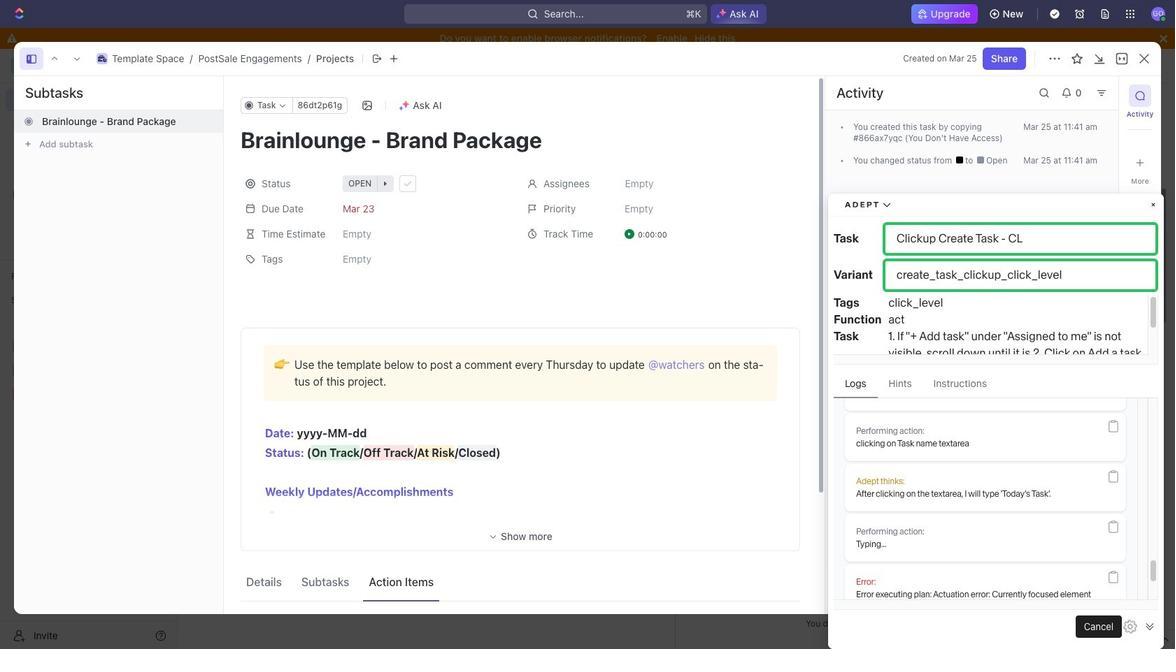 Task type: locate. For each thing, give the bounding box(es) containing it.
checklists image
[[241, 613, 302, 636]]

task sidebar navigation tab list
[[1125, 85, 1156, 606]]

sidebar navigation
[[0, 49, 178, 650]]



Task type: describe. For each thing, give the bounding box(es) containing it.
g, , element
[[13, 388, 27, 402]]

task sidebar content section
[[822, 76, 1118, 615]]

business time image
[[98, 55, 106, 62]]

Edit task name text field
[[241, 127, 800, 153]]



Task type: vqa. For each thing, say whether or not it's contained in the screenshot.
Edit task name TEXT BOX at the top
yes



